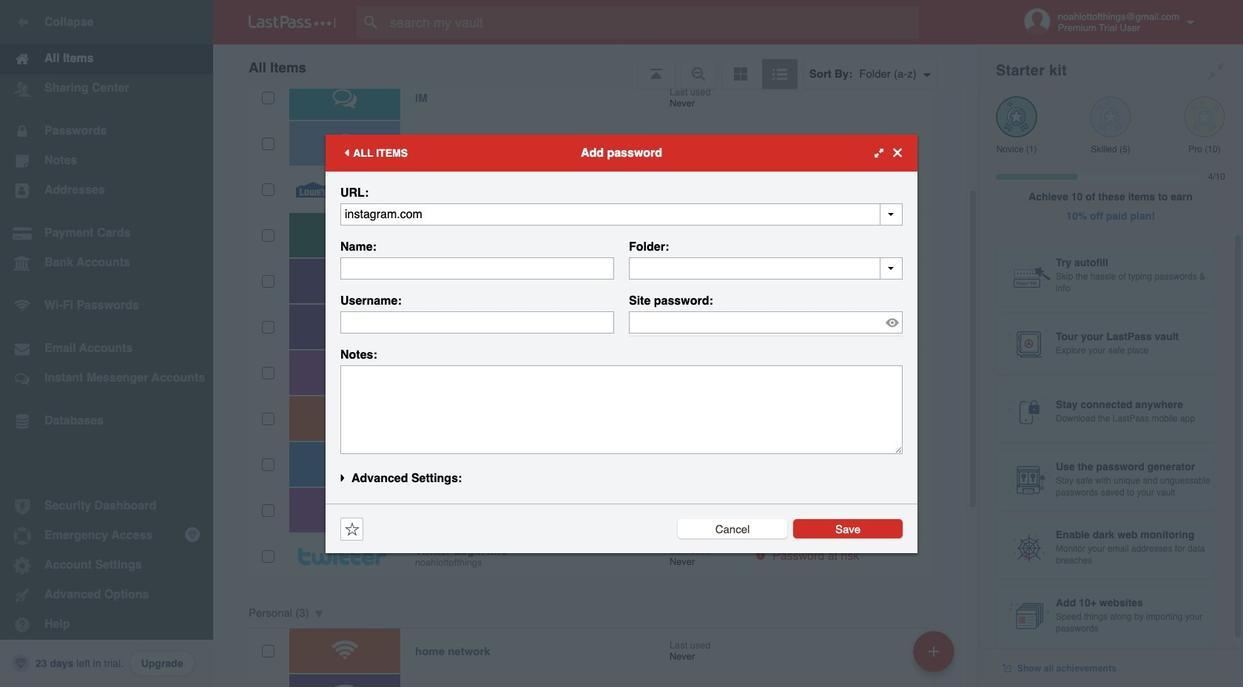 Task type: locate. For each thing, give the bounding box(es) containing it.
main navigation navigation
[[0, 0, 213, 688]]

None text field
[[629, 257, 903, 279]]

dialog
[[326, 134, 918, 553]]

vault options navigation
[[213, 44, 979, 89]]

None password field
[[629, 311, 903, 333]]

None text field
[[340, 203, 903, 225], [340, 257, 614, 279], [340, 311, 614, 333], [340, 365, 903, 454], [340, 203, 903, 225], [340, 257, 614, 279], [340, 311, 614, 333], [340, 365, 903, 454]]



Task type: describe. For each thing, give the bounding box(es) containing it.
new item navigation
[[908, 627, 964, 688]]

lastpass image
[[249, 16, 336, 29]]

search my vault text field
[[357, 6, 948, 38]]

new item image
[[929, 647, 939, 657]]

Search search field
[[357, 6, 948, 38]]



